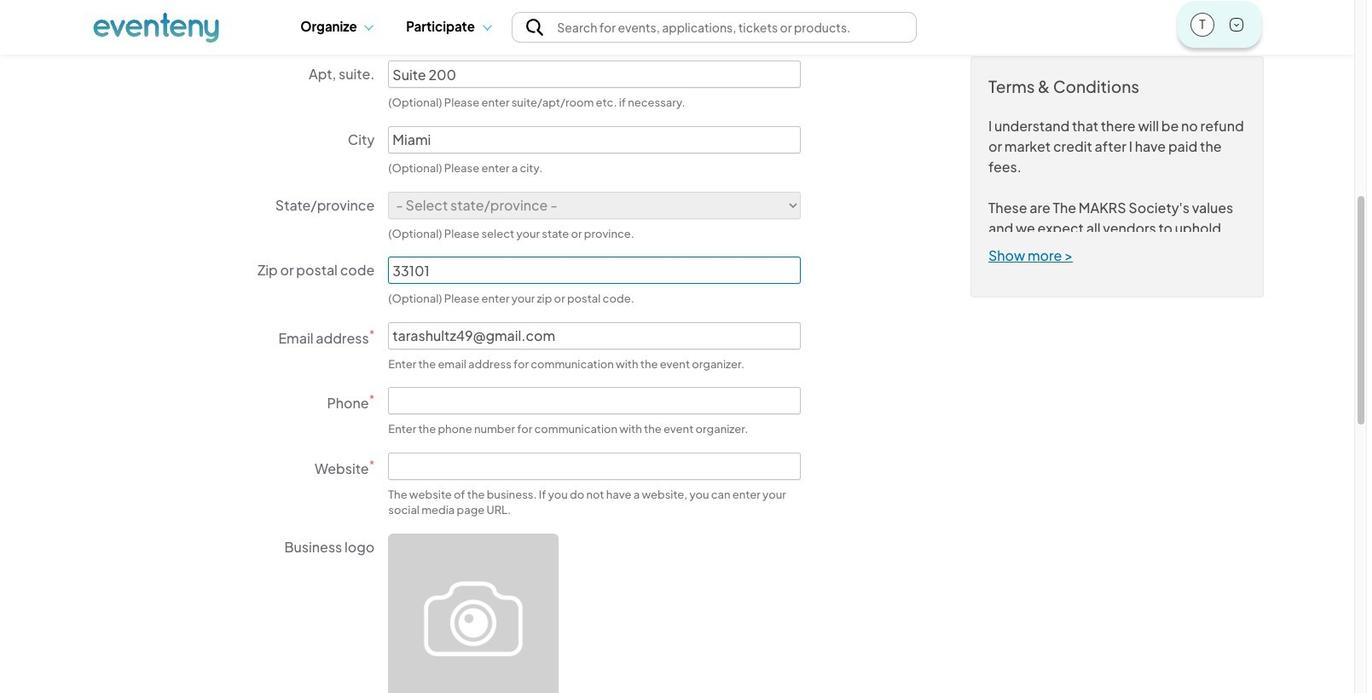 Task type: describe. For each thing, give the bounding box(es) containing it.
2 optional text field from the top
[[388, 61, 801, 88]]

eventeny logo image
[[93, 12, 219, 43]]

tara element
[[1191, 13, 1213, 34]]



Task type: locate. For each thing, give the bounding box(es) containing it.
2 optional text field from the top
[[388, 257, 801, 284]]

search image
[[526, 19, 543, 36]]

Optional text field
[[388, 0, 801, 23], [388, 61, 801, 88]]

None text field
[[388, 453, 801, 480]]

None text field
[[388, 322, 801, 349], [388, 387, 801, 415], [388, 322, 801, 349], [388, 387, 801, 415]]

Optional text field
[[388, 126, 801, 153], [388, 257, 801, 284]]

1 vertical spatial optional text field
[[388, 61, 801, 88]]

1 optional text field from the top
[[388, 0, 801, 23]]

1 vertical spatial optional text field
[[388, 257, 801, 284]]

main element
[[93, 0, 1261, 54]]

0 vertical spatial optional text field
[[388, 0, 801, 23]]

1 optional text field from the top
[[388, 126, 801, 153]]

0 vertical spatial optional text field
[[388, 126, 801, 153]]



